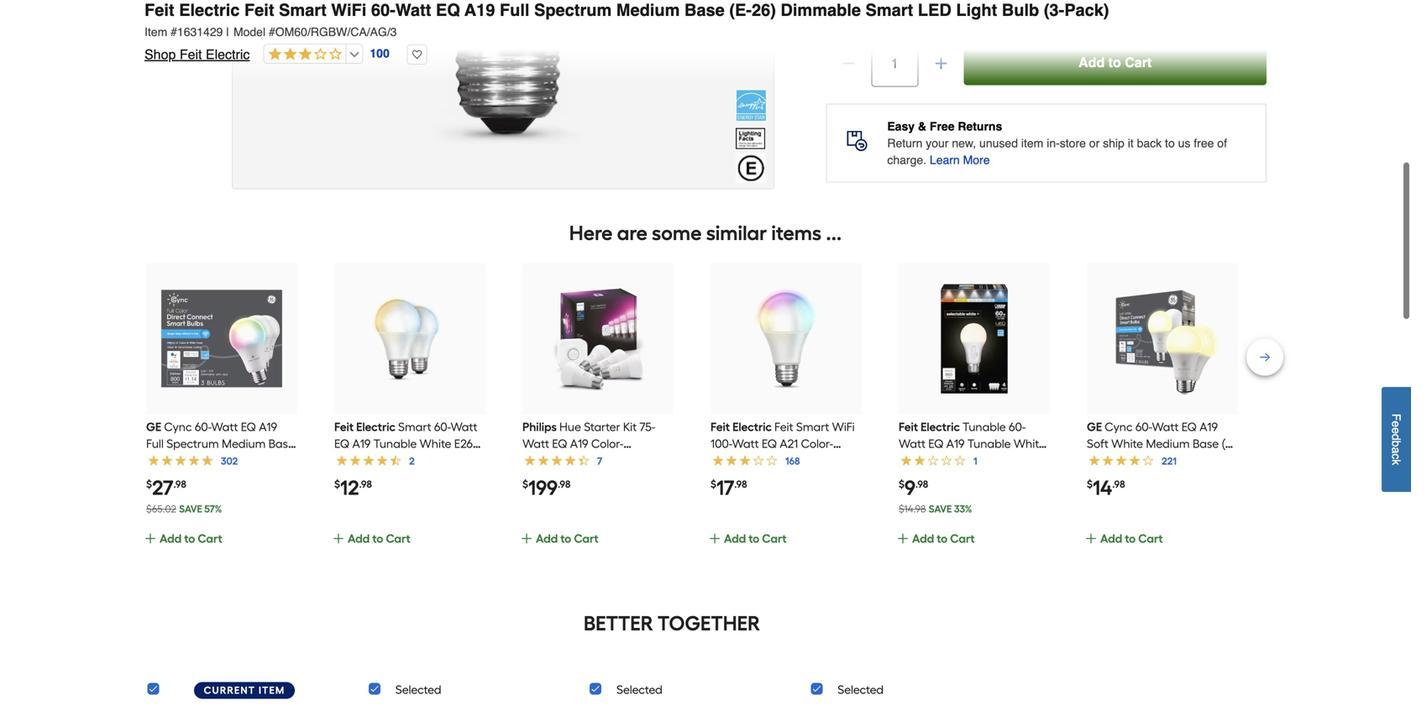 Task type: vqa. For each thing, say whether or not it's contained in the screenshot.
2nd WATER
no



Task type: locate. For each thing, give the bounding box(es) containing it.
better together heading
[[145, 610, 1200, 637]]

1 horizontal spatial save
[[929, 503, 952, 515]]

2 save from the left
[[929, 503, 952, 515]]

feit electric feit smart wifi 100-watt eq a21 color-enhancing medium base (e-26) dimmable smart led light bulb image
[[726, 278, 847, 399]]

add to cart button
[[964, 40, 1267, 85]]

17 list item
[[708, 263, 862, 567]]

ge inside 14 list item
[[1087, 420, 1103, 434]]

2 add to cart link from the left
[[332, 530, 482, 567]]

better together
[[584, 612, 760, 636]]

1 horizontal spatial ge link
[[1087, 420, 1236, 485]]

plus image inside 17 list item
[[708, 532, 722, 546]]

current
[[204, 685, 256, 697]]

selected
[[396, 683, 442, 697], [617, 683, 663, 697], [838, 683, 884, 697]]

12 list item
[[332, 263, 486, 567]]

1 horizontal spatial a19
[[570, 437, 589, 451]]

led inside hue starter kit 75- watt eq a19 color- changing e26 dimmable smart led light bulb (4- pack)
[[559, 470, 579, 485]]

add to cart link inside 27 'list item'
[[144, 530, 294, 567]]

plus image for 199
[[520, 532, 534, 546]]

cart for 199 list item
[[574, 532, 599, 546]]

dimmable right 26)
[[781, 0, 861, 20]]

pack) inside hue starter kit 75- watt eq a19 color- changing e26 dimmable smart led light bulb (4- pack)
[[523, 487, 552, 501]]

+12 button
[[145, 0, 205, 50]]

cart for 27 'list item'
[[198, 532, 222, 546]]

feit electric for 17
[[711, 420, 772, 434]]

electric inside 17 list item
[[733, 420, 772, 434]]

plus image
[[933, 55, 950, 72], [332, 532, 345, 546], [520, 532, 534, 546], [708, 532, 722, 546], [897, 532, 910, 546]]

feit electric up the $ 12 .98
[[334, 420, 396, 434]]

.98 for 17
[[735, 478, 748, 491]]

add to cart for 199 list item
[[536, 532, 599, 546]]

5 $ from the left
[[899, 478, 905, 491]]

# right item
[[171, 25, 177, 39]]

2 selected from the left
[[617, 683, 663, 697]]

&
[[918, 120, 927, 133]]

75-
[[640, 420, 656, 434]]

to for 14 list item
[[1125, 532, 1136, 546]]

add down '$65.02'
[[160, 532, 182, 546]]

3 .98 from the left
[[558, 478, 571, 491]]

cart for 12 list item
[[386, 532, 411, 546]]

feit electric smart 60-watt eq a19 tunable white e26 dimmable smart led light bulb (2-pack) image
[[350, 278, 471, 399]]

add inside 14 list item
[[1101, 532, 1123, 546]]

e up b
[[1390, 428, 1404, 434]]

item number 1 6 3 1 4 2 9 and model number o m 6 0 / r g b w / c a / a g / 3 element
[[145, 24, 1267, 40]]

item
[[1022, 136, 1044, 150]]

electric up '1631429'
[[179, 0, 240, 20]]

0 horizontal spatial pack)
[[523, 487, 552, 501]]

$ inside the $ 14 .98
[[1087, 478, 1093, 491]]

9
[[905, 476, 916, 500]]

bulb
[[1002, 0, 1040, 20], [612, 470, 636, 485]]

6 .98 from the left
[[1113, 478, 1126, 491]]

add
[[1079, 54, 1105, 70], [160, 532, 182, 546], [348, 532, 370, 546], [536, 532, 558, 546], [724, 532, 746, 546], [912, 532, 935, 546], [1101, 532, 1123, 546]]

model
[[234, 25, 266, 39]]

$
[[146, 478, 152, 491], [334, 478, 340, 491], [523, 478, 528, 491], [711, 478, 717, 491], [899, 478, 905, 491], [1087, 478, 1093, 491]]

add to cart link down 33%
[[897, 530, 1047, 567]]

add down the $ 14 .98
[[1101, 532, 1123, 546]]

save left 57%
[[179, 503, 202, 515]]

ge up 27
[[146, 420, 161, 434]]

1 horizontal spatial dimmable
[[781, 0, 861, 20]]

add down $ 199 .98 on the left bottom of page
[[536, 532, 558, 546]]

0 horizontal spatial dimmable
[[598, 454, 654, 468]]

.98 inside the $ 12 .98
[[359, 478, 372, 491]]

feit electric
[[334, 420, 396, 434], [711, 420, 772, 434], [899, 420, 960, 434]]

add to cart down the $ 17 .98
[[724, 532, 787, 546]]

#
[[171, 25, 177, 39], [269, 25, 275, 39]]

0 vertical spatial a19
[[465, 0, 495, 20]]

to inside 27 'list item'
[[184, 532, 195, 546]]

0 horizontal spatial eq
[[436, 0, 460, 20]]

0 horizontal spatial a19
[[465, 0, 495, 20]]

in-
[[1047, 136, 1060, 150]]

0 vertical spatial led
[[918, 0, 952, 20]]

plus image for the add to cart link inside the 27 'list item'
[[144, 532, 157, 546]]

a19 up e26
[[570, 437, 589, 451]]

2 feit electric from the left
[[711, 420, 772, 434]]

cart inside 17 list item
[[762, 532, 787, 546]]

26)
[[752, 0, 776, 20]]

feit up model in the top left of the page
[[244, 0, 274, 20]]

$ inside $ 9 .98
[[899, 478, 905, 491]]

save
[[179, 503, 202, 515], [929, 503, 952, 515]]

1 horizontal spatial plus image
[[1085, 532, 1098, 546]]

0 horizontal spatial ge link
[[146, 420, 296, 485]]

base
[[685, 0, 725, 20]]

add inside 17 list item
[[724, 532, 746, 546]]

2 ge from the left
[[1087, 420, 1103, 434]]

add to cart down "$65.02 save 57%"
[[160, 532, 222, 546]]

1 vertical spatial dimmable
[[598, 454, 654, 468]]

save left 33%
[[929, 503, 952, 515]]

1 save from the left
[[179, 503, 202, 515]]

plus image down 199
[[520, 532, 534, 546]]

smart
[[279, 0, 327, 20], [866, 0, 914, 20], [523, 470, 556, 485]]

full
[[500, 0, 530, 20]]

pack) inside feit electric feit smart wifi 60-watt eq a19 full spectrum medium base (e-26) dimmable smart led light bulb (3-pack) item # 1631429 | model # om60/rgbw/ca/ag/3
[[1065, 0, 1110, 20]]

1 ge from the left
[[146, 420, 161, 434]]

1 feit electric from the left
[[334, 420, 396, 434]]

14 list item
[[1085, 263, 1239, 567]]

3 selected from the left
[[838, 683, 884, 697]]

5 add to cart link from the left
[[897, 530, 1047, 567]]

electric inside 9 list item
[[921, 420, 960, 434]]

$ inside the $ 12 .98
[[334, 478, 340, 491]]

$ for 199
[[523, 478, 528, 491]]

add down the $ 12 .98
[[348, 532, 370, 546]]

plus image down 17
[[708, 532, 722, 546]]

to inside 199 list item
[[561, 532, 572, 546]]

1 horizontal spatial pack)
[[1065, 0, 1110, 20]]

1 horizontal spatial feit electric link
[[711, 420, 860, 501]]

1 # from the left
[[171, 25, 177, 39]]

light inside hue starter kit 75- watt eq a19 color- changing e26 dimmable smart led light bulb (4- pack)
[[582, 470, 609, 485]]

add inside 9 list item
[[912, 532, 935, 546]]

2 horizontal spatial smart
[[866, 0, 914, 20]]

easy & free returns return your new, unused item in-store or ship it back to us free of charge.
[[888, 120, 1228, 167]]

electric
[[179, 0, 240, 20], [206, 47, 250, 62], [356, 420, 396, 434], [733, 420, 772, 434], [921, 420, 960, 434]]

add up or
[[1079, 54, 1105, 70]]

0 horizontal spatial watt
[[396, 0, 431, 20]]

plus image inside 199 list item
[[520, 532, 534, 546]]

cart inside 12 list item
[[386, 532, 411, 546]]

$ for 14
[[1087, 478, 1093, 491]]

...
[[826, 221, 842, 245]]

6 $ from the left
[[1087, 478, 1093, 491]]

philips
[[523, 420, 557, 434]]

5 .98 from the left
[[916, 478, 929, 491]]

eq down hue
[[552, 437, 568, 451]]

feit electric up $ 9 .98
[[899, 420, 960, 434]]

eq inside hue starter kit 75- watt eq a19 color- changing e26 dimmable smart led light bulb (4- pack)
[[552, 437, 568, 451]]

led inside feit electric feit smart wifi 60-watt eq a19 full spectrum medium base (e-26) dimmable smart led light bulb (3-pack) item # 1631429 | model # om60/rgbw/ca/ag/3
[[918, 0, 952, 20]]

$ 27 .98
[[146, 476, 186, 500]]

electric up the $ 12 .98
[[356, 420, 396, 434]]

ge up 14
[[1087, 420, 1103, 434]]

1 $ from the left
[[146, 478, 152, 491]]

pack) down changing
[[523, 487, 552, 501]]

electric up $ 9 .98
[[921, 420, 960, 434]]

add to cart inside 9 list item
[[912, 532, 975, 546]]

plus image inside 12 list item
[[332, 532, 345, 546]]

electric inside 12 list item
[[356, 420, 396, 434]]

0 vertical spatial pack)
[[1065, 0, 1110, 20]]

add to cart for 17 list item
[[724, 532, 787, 546]]

ge link for ge cync 60-watt eq a19 full spectrum medium base (e-26) dimmable smart led light bulb (3-pack) image
[[146, 420, 296, 485]]

item
[[259, 685, 285, 697]]

us
[[1179, 136, 1191, 150]]

a19
[[465, 0, 495, 20], [570, 437, 589, 451]]

dimmable
[[781, 0, 861, 20], [598, 454, 654, 468]]

0 vertical spatial bulb
[[1002, 0, 1040, 20]]

add to cart link
[[144, 530, 294, 567], [332, 530, 482, 567], [520, 530, 671, 567], [708, 530, 859, 567], [897, 530, 1047, 567], [1085, 530, 1235, 567]]

add to cart link down $ 199 .98 on the left bottom of page
[[520, 530, 671, 567]]

Stepper number input field with increment and decrement buttons number field
[[872, 40, 919, 87]]

1 horizontal spatial light
[[957, 0, 998, 20]]

smart up om60/rgbw/ca/ag/3
[[279, 0, 327, 20]]

om60/rgbw/ca/ag/3
[[275, 25, 397, 39]]

60-
[[371, 0, 396, 20]]

add to cart link for 199
[[520, 530, 671, 567]]

feit electric feit smart wifi 60-watt eq a19 full spectrum medium base (e-26) dimmable smart led light bulb (3-pack) item # 1631429 | model # om60/rgbw/ca/ag/3
[[145, 0, 1110, 39]]

add to cart down $14.98 save 33%
[[912, 532, 975, 546]]

$ for 9
[[899, 478, 905, 491]]

add to cart inside 27 'list item'
[[160, 532, 222, 546]]

this item meets federal efficiency standards image
[[736, 153, 765, 183]]

0 horizontal spatial light
[[582, 470, 609, 485]]

current item
[[204, 685, 285, 697]]

cart inside 27 'list item'
[[198, 532, 222, 546]]

1 vertical spatial bulb
[[612, 470, 636, 485]]

1 horizontal spatial watt
[[523, 437, 549, 451]]

6 add to cart link from the left
[[1085, 530, 1235, 567]]

light
[[957, 0, 998, 20], [582, 470, 609, 485]]

ge cync 60-watt eq a19 soft white medium base (e-26) dimmable smart led light bulb (2-pack) image
[[1102, 278, 1223, 399]]

add to cart
[[1079, 54, 1152, 70], [160, 532, 222, 546], [348, 532, 411, 546], [536, 532, 599, 546], [724, 532, 787, 546], [912, 532, 975, 546], [1101, 532, 1163, 546]]

bulb left (4-
[[612, 470, 636, 485]]

add to cart link down the $ 12 .98
[[332, 530, 482, 567]]

feit electric  #om60/rgbw/ca/ag/3 image
[[233, 0, 774, 188]]

add to cart down $ 199 .98 on the left bottom of page
[[536, 532, 599, 546]]

(e-
[[730, 0, 752, 20]]

add to cart for 27 'list item'
[[160, 532, 222, 546]]

light down e26
[[582, 470, 609, 485]]

to for 9 list item
[[937, 532, 948, 546]]

add to cart link down the $ 17 .98
[[708, 530, 859, 567]]

add inside 199 list item
[[536, 532, 558, 546]]

1 vertical spatial pack)
[[523, 487, 552, 501]]

1 ge link from the left
[[146, 420, 296, 485]]

add to cart link inside 14 list item
[[1085, 530, 1235, 567]]

here are some similar items ... heading
[[145, 216, 1267, 250]]

save inside 9 list item
[[929, 503, 952, 515]]

4 $ from the left
[[711, 478, 717, 491]]

feit electric inside 12 list item
[[334, 420, 396, 434]]

4 add to cart link from the left
[[708, 530, 859, 567]]

1 vertical spatial eq
[[552, 437, 568, 451]]

smart up stepper number input field with increment and decrement buttons number field
[[866, 0, 914, 20]]

cart
[[1125, 54, 1152, 70], [198, 532, 222, 546], [386, 532, 411, 546], [574, 532, 599, 546], [762, 532, 787, 546], [951, 532, 975, 546], [1139, 532, 1163, 546]]

add to cart link down 57%
[[144, 530, 294, 567]]

2 horizontal spatial feit electric link
[[899, 420, 1047, 485]]

add to cart up ship
[[1079, 54, 1152, 70]]

to inside 12 list item
[[372, 532, 383, 546]]

f e e d b a c k
[[1390, 414, 1404, 466]]

dimmable down the color-
[[598, 454, 654, 468]]

add to cart for 12 list item
[[348, 532, 411, 546]]

add to cart down the $ 14 .98
[[1101, 532, 1163, 546]]

1 vertical spatial a19
[[570, 437, 589, 451]]

.98
[[174, 478, 186, 491], [359, 478, 372, 491], [558, 478, 571, 491], [735, 478, 748, 491], [916, 478, 929, 491], [1113, 478, 1126, 491]]

.98 inside the $ 17 .98
[[735, 478, 748, 491]]

c
[[1390, 454, 1404, 460]]

.98 inside the $ 14 .98
[[1113, 478, 1126, 491]]

electric up the $ 17 .98
[[733, 420, 772, 434]]

2 .98 from the left
[[359, 478, 372, 491]]

1 horizontal spatial led
[[918, 0, 952, 20]]

save for 27
[[179, 503, 202, 515]]

$ 17 .98
[[711, 476, 748, 500]]

feit electric inside 17 list item
[[711, 420, 772, 434]]

add inside button
[[1079, 54, 1105, 70]]

$ for 27
[[146, 478, 152, 491]]

1 horizontal spatial bulb
[[1002, 0, 1040, 20]]

$ inside the $ 17 .98
[[711, 478, 717, 491]]

free
[[1194, 136, 1215, 150]]

plus image down 12
[[332, 532, 345, 546]]

feit up 12
[[334, 420, 354, 434]]

led up stepper number input field with increment and decrement buttons number field
[[918, 0, 952, 20]]

a19 left full
[[465, 0, 495, 20]]

0 horizontal spatial feit electric
[[334, 420, 396, 434]]

spectrum
[[534, 0, 612, 20]]

plus image down "$14.98"
[[897, 532, 910, 546]]

starter
[[584, 420, 621, 434]]

to inside easy & free returns return your new, unused item in-store or ship it back to us free of charge.
[[1165, 136, 1175, 150]]

cart inside 14 list item
[[1139, 532, 1163, 546]]

0 vertical spatial light
[[957, 0, 998, 20]]

add to cart inside 17 list item
[[724, 532, 787, 546]]

smart inside hue starter kit 75- watt eq a19 color- changing e26 dimmable smart led light bulb (4- pack)
[[523, 470, 556, 485]]

1 horizontal spatial feit electric
[[711, 420, 772, 434]]

2 ge link from the left
[[1087, 420, 1236, 485]]

3 add to cart link from the left
[[520, 530, 671, 567]]

light left (3-
[[957, 0, 998, 20]]

feit electric link for 12
[[334, 420, 481, 485]]

1 .98 from the left
[[174, 478, 186, 491]]

add to cart inside 199 list item
[[536, 532, 599, 546]]

1 horizontal spatial smart
[[523, 470, 556, 485]]

add inside 12 list item
[[348, 532, 370, 546]]

0 horizontal spatial plus image
[[144, 532, 157, 546]]

1 horizontal spatial eq
[[552, 437, 568, 451]]

0 horizontal spatial led
[[559, 470, 579, 485]]

learn more link
[[930, 151, 990, 168]]

feit up 9 in the bottom of the page
[[899, 420, 918, 434]]

0 horizontal spatial smart
[[279, 0, 327, 20]]

watt down philips
[[523, 437, 549, 451]]

a19 inside hue starter kit 75- watt eq a19 color- changing e26 dimmable smart led light bulb (4- pack)
[[570, 437, 589, 451]]

plus image
[[144, 532, 157, 546], [1085, 532, 1098, 546]]

2 horizontal spatial feit electric
[[899, 420, 960, 434]]

some
[[652, 221, 702, 245]]

a19 inside feit electric feit smart wifi 60-watt eq a19 full spectrum medium base (e-26) dimmable smart led light bulb (3-pack) item # 1631429 | model # om60/rgbw/ca/ag/3
[[465, 0, 495, 20]]

ge for 'ge cync 60-watt eq a19 soft white medium base (e-26) dimmable smart led light bulb (2-pack)' image's ge link
[[1087, 420, 1103, 434]]

learn more
[[930, 153, 990, 167]]

to
[[1109, 54, 1122, 70], [1165, 136, 1175, 150], [184, 532, 195, 546], [372, 532, 383, 546], [561, 532, 572, 546], [749, 532, 760, 546], [937, 532, 948, 546], [1125, 532, 1136, 546]]

to inside 14 list item
[[1125, 532, 1136, 546]]

e up d
[[1390, 421, 1404, 428]]

philips hue starter kit 75-watt eq a19 color-changing e26 dimmable smart led light bulb (4-pack) image
[[538, 278, 659, 399]]

.98 for 12
[[359, 478, 372, 491]]

f e e d b a c k button
[[1382, 387, 1412, 493]]

0 horizontal spatial #
[[171, 25, 177, 39]]

feit electric up the $ 17 .98
[[711, 420, 772, 434]]

add for 14 list item
[[1101, 532, 1123, 546]]

$ inside $ 27 .98
[[146, 478, 152, 491]]

d
[[1390, 434, 1404, 441]]

17
[[717, 476, 735, 500]]

add down the $ 17 .98
[[724, 532, 746, 546]]

1 horizontal spatial selected
[[617, 683, 663, 697]]

1 horizontal spatial ge
[[1087, 420, 1103, 434]]

3 $ from the left
[[523, 478, 528, 491]]

add to cart link inside 199 list item
[[520, 530, 671, 567]]

watt inside feit electric feit smart wifi 60-watt eq a19 full spectrum medium base (e-26) dimmable smart led light bulb (3-pack) item # 1631429 | model # om60/rgbw/ca/ag/3
[[396, 0, 431, 20]]

feit down '1631429'
[[180, 47, 202, 62]]

2 horizontal spatial selected
[[838, 683, 884, 697]]

3 feit electric link from the left
[[899, 420, 1047, 485]]

1 horizontal spatial #
[[269, 25, 275, 39]]

0 horizontal spatial selected
[[396, 683, 442, 697]]

pack) up add to cart button
[[1065, 0, 1110, 20]]

add for 12 list item
[[348, 532, 370, 546]]

easy
[[888, 120, 915, 133]]

0 vertical spatial eq
[[436, 0, 460, 20]]

1 vertical spatial watt
[[523, 437, 549, 451]]

smart down changing
[[523, 470, 556, 485]]

add to cart inside button
[[1079, 54, 1152, 70]]

plus image down '$65.02'
[[144, 532, 157, 546]]

ge inside 27 'list item'
[[146, 420, 161, 434]]

electric for 17 list item
[[733, 420, 772, 434]]

2 plus image from the left
[[1085, 532, 1098, 546]]

0 vertical spatial dimmable
[[781, 0, 861, 20]]

1 e from the top
[[1390, 421, 1404, 428]]

2 $ from the left
[[334, 478, 340, 491]]

it
[[1128, 136, 1134, 150]]

3 feit electric from the left
[[899, 420, 960, 434]]

add to cart link inside 12 list item
[[332, 530, 482, 567]]

eq right 60-
[[436, 0, 460, 20]]

cart for 9 list item
[[951, 532, 975, 546]]

wifi
[[331, 0, 367, 20]]

bulb left (3-
[[1002, 0, 1040, 20]]

back
[[1137, 136, 1162, 150]]

$ inside $ 199 .98
[[523, 478, 528, 491]]

add to cart inside 12 list item
[[348, 532, 411, 546]]

add inside 27 'list item'
[[160, 532, 182, 546]]

save inside 27 'list item'
[[179, 503, 202, 515]]

ge link
[[146, 420, 296, 485], [1087, 420, 1236, 485]]

b
[[1390, 441, 1404, 448]]

# right model in the top left of the page
[[269, 25, 275, 39]]

0 horizontal spatial bulb
[[612, 470, 636, 485]]

.98 for 27
[[174, 478, 186, 491]]

watt up heart outline image
[[396, 0, 431, 20]]

feit electric for 12
[[334, 420, 396, 434]]

feit electric link
[[334, 420, 481, 485], [711, 420, 860, 501], [899, 420, 1047, 485]]

add to cart down the $ 12 .98
[[348, 532, 411, 546]]

.98 inside $ 199 .98
[[558, 478, 571, 491]]

1 add to cart link from the left
[[144, 530, 294, 567]]

add to cart link down the $ 14 .98
[[1085, 530, 1235, 567]]

led
[[918, 0, 952, 20], [559, 470, 579, 485]]

.98 inside $ 9 .98
[[916, 478, 929, 491]]

2 feit electric link from the left
[[711, 420, 860, 501]]

cart inside 199 list item
[[574, 532, 599, 546]]

similar
[[706, 221, 767, 245]]

0 vertical spatial watt
[[396, 0, 431, 20]]

item
[[145, 25, 167, 39]]

feit up 17
[[711, 420, 730, 434]]

add down "$14.98"
[[912, 532, 935, 546]]

plus image down 14
[[1085, 532, 1098, 546]]

add to cart link inside 17 list item
[[708, 530, 859, 567]]

add to cart inside 14 list item
[[1101, 532, 1163, 546]]

cart inside 9 list item
[[951, 532, 975, 546]]

1 vertical spatial led
[[559, 470, 579, 485]]

to inside 17 list item
[[749, 532, 760, 546]]

1 vertical spatial light
[[582, 470, 609, 485]]

1 plus image from the left
[[144, 532, 157, 546]]

to inside 9 list item
[[937, 532, 948, 546]]

e
[[1390, 421, 1404, 428], [1390, 428, 1404, 434]]

4 .98 from the left
[[735, 478, 748, 491]]

led down e26
[[559, 470, 579, 485]]

0 horizontal spatial ge
[[146, 420, 161, 434]]

3 stars image
[[264, 47, 342, 63]]

0 horizontal spatial save
[[179, 503, 202, 515]]

are
[[617, 221, 648, 245]]

hue
[[560, 420, 581, 434]]

feit
[[145, 0, 174, 20], [244, 0, 274, 20], [180, 47, 202, 62], [334, 420, 354, 434], [711, 420, 730, 434], [899, 420, 918, 434]]

1 feit electric link from the left
[[334, 420, 481, 485]]

.98 inside $ 27 .98
[[174, 478, 186, 491]]

0 horizontal spatial feit electric link
[[334, 420, 481, 485]]



Task type: describe. For each thing, give the bounding box(es) containing it.
57%
[[205, 503, 222, 515]]

feit electric link for 17
[[711, 420, 860, 501]]

return
[[888, 136, 923, 150]]

more
[[963, 153, 990, 167]]

ge link for 'ge cync 60-watt eq a19 soft white medium base (e-26) dimmable smart led light bulb (2-pack)' image
[[1087, 420, 1236, 485]]

plus image inside 9 list item
[[897, 532, 910, 546]]

plus image for 17
[[708, 532, 722, 546]]

cart inside add to cart button
[[1125, 54, 1152, 70]]

feit inside 9 list item
[[899, 420, 918, 434]]

electric inside feit electric feit smart wifi 60-watt eq a19 full spectrum medium base (e-26) dimmable smart led light bulb (3-pack) item # 1631429 | model # om60/rgbw/ca/ag/3
[[179, 0, 240, 20]]

items
[[772, 221, 822, 245]]

store
[[1060, 136, 1086, 150]]

2 e from the top
[[1390, 428, 1404, 434]]

to inside add to cart button
[[1109, 54, 1122, 70]]

$ for 17
[[711, 478, 717, 491]]

cart for 17 list item
[[762, 532, 787, 546]]

add to cart for 14 list item
[[1101, 532, 1163, 546]]

27
[[152, 476, 174, 500]]

$65.02 save 57%
[[146, 503, 222, 515]]

add to cart link for 12
[[332, 530, 482, 567]]

lighting guide image
[[736, 128, 765, 149]]

add to cart link for 17
[[708, 530, 859, 567]]

bulb inside feit electric feit smart wifi 60-watt eq a19 full spectrum medium base (e-26) dimmable smart led light bulb (3-pack) item # 1631429 | model # om60/rgbw/ca/ag/3
[[1002, 0, 1040, 20]]

dimmable inside hue starter kit 75- watt eq a19 color- changing e26 dimmable smart led light bulb (4- pack)
[[598, 454, 654, 468]]

33%
[[954, 503, 972, 515]]

electric down the |
[[206, 47, 250, 62]]

$ 14 .98
[[1087, 476, 1126, 500]]

heart outline image
[[407, 45, 427, 65]]

watt inside hue starter kit 75- watt eq a19 color- changing e26 dimmable smart led light bulb (4- pack)
[[523, 437, 549, 451]]

$ 199 .98
[[523, 476, 571, 500]]

eq inside feit electric feit smart wifi 60-watt eq a19 full spectrum medium base (e-26) dimmable smart led light bulb (3-pack) item # 1631429 | model # om60/rgbw/ca/ag/3
[[436, 0, 460, 20]]

plus image for the add to cart link within the 14 list item
[[1085, 532, 1098, 546]]

$65.02
[[146, 503, 176, 515]]

or
[[1090, 136, 1100, 150]]

electric for 9 list item
[[921, 420, 960, 434]]

(3-
[[1044, 0, 1065, 20]]

add for 199 list item
[[536, 532, 558, 546]]

unused
[[980, 136, 1018, 150]]

cart for 14 list item
[[1139, 532, 1163, 546]]

to for 27 'list item'
[[184, 532, 195, 546]]

here are some similar items ...
[[570, 221, 842, 245]]

ge cync 60-watt eq a19 full spectrum medium base (e-26) dimmable smart led light bulb (3-pack) image
[[161, 278, 282, 399]]

to for 199 list item
[[561, 532, 572, 546]]

plus image right stepper number input field with increment and decrement buttons number field
[[933, 55, 950, 72]]

shop feit electric
[[145, 47, 250, 62]]

learn
[[930, 153, 960, 167]]

feit inside 12 list item
[[334, 420, 354, 434]]

bulb inside hue starter kit 75- watt eq a19 color- changing e26 dimmable smart led light bulb (4- pack)
[[612, 470, 636, 485]]

$ for 12
[[334, 478, 340, 491]]

electric for 12 list item
[[356, 420, 396, 434]]

add for 27 'list item'
[[160, 532, 182, 546]]

feit up item
[[145, 0, 174, 20]]

add for 17 list item
[[724, 532, 746, 546]]

+12
[[163, 12, 186, 27]]

feit electric tunable 60-watt eq a19 tunable white e26 dimmable led light bulb (4-pack) image
[[914, 278, 1035, 399]]

feit electric inside 9 list item
[[899, 420, 960, 434]]

1 selected from the left
[[396, 683, 442, 697]]

199
[[528, 476, 558, 500]]

add to cart link for 14
[[1085, 530, 1235, 567]]

$14.98
[[899, 503, 926, 515]]

new,
[[952, 136, 977, 150]]

|
[[226, 25, 229, 39]]

here
[[570, 221, 613, 245]]

light inside feit electric feit smart wifi 60-watt eq a19 full spectrum medium base (e-26) dimmable smart led light bulb (3-pack) item # 1631429 | model # om60/rgbw/ca/ag/3
[[957, 0, 998, 20]]

k
[[1390, 460, 1404, 466]]

9 list item
[[897, 263, 1050, 567]]

save for 9
[[929, 503, 952, 515]]

a
[[1390, 448, 1404, 454]]

free
[[930, 120, 955, 133]]

feit inside 17 list item
[[711, 420, 730, 434]]

add to cart link inside 9 list item
[[897, 530, 1047, 567]]

27 list item
[[144, 263, 297, 567]]

hue starter kit 75- watt eq a19 color- changing e26 dimmable smart led light bulb (4- pack)
[[523, 420, 656, 501]]

minus image
[[841, 55, 857, 72]]

f
[[1390, 414, 1404, 421]]

kit
[[623, 420, 637, 434]]

charge.
[[888, 153, 927, 167]]

of
[[1218, 136, 1228, 150]]

add to cart for 9 list item
[[912, 532, 975, 546]]

.98 for 199
[[558, 478, 571, 491]]

together
[[658, 612, 760, 636]]

color-
[[591, 437, 624, 451]]

2 # from the left
[[269, 25, 275, 39]]

plus image for 12
[[332, 532, 345, 546]]

199 list item
[[520, 263, 674, 567]]

better
[[584, 612, 654, 636]]

$14.98 save 33%
[[899, 503, 972, 515]]

add for 9 list item
[[912, 532, 935, 546]]

ge for ge link for ge cync 60-watt eq a19 full spectrum medium base (e-26) dimmable smart led light bulb (3-pack) image
[[146, 420, 161, 434]]

your
[[926, 136, 949, 150]]

dimmable inside feit electric feit smart wifi 60-watt eq a19 full spectrum medium base (e-26) dimmable smart led light bulb (3-pack) item # 1631429 | model # om60/rgbw/ca/ag/3
[[781, 0, 861, 20]]

100
[[370, 47, 390, 60]]

to for 12 list item
[[372, 532, 383, 546]]

.98 for 9
[[916, 478, 929, 491]]

.98 for 14
[[1113, 478, 1126, 491]]

medium
[[617, 0, 680, 20]]

$ 9 .98
[[899, 476, 929, 500]]

e26
[[577, 454, 595, 468]]

to for 17 list item
[[749, 532, 760, 546]]

ship
[[1103, 136, 1125, 150]]

1631429
[[177, 25, 223, 39]]

changing
[[523, 454, 574, 468]]

(4-
[[638, 470, 652, 485]]

returns
[[958, 120, 1003, 133]]

shop
[[145, 47, 176, 62]]

14
[[1093, 476, 1113, 500]]

12
[[340, 476, 359, 500]]

$ 12 .98
[[334, 476, 372, 500]]



